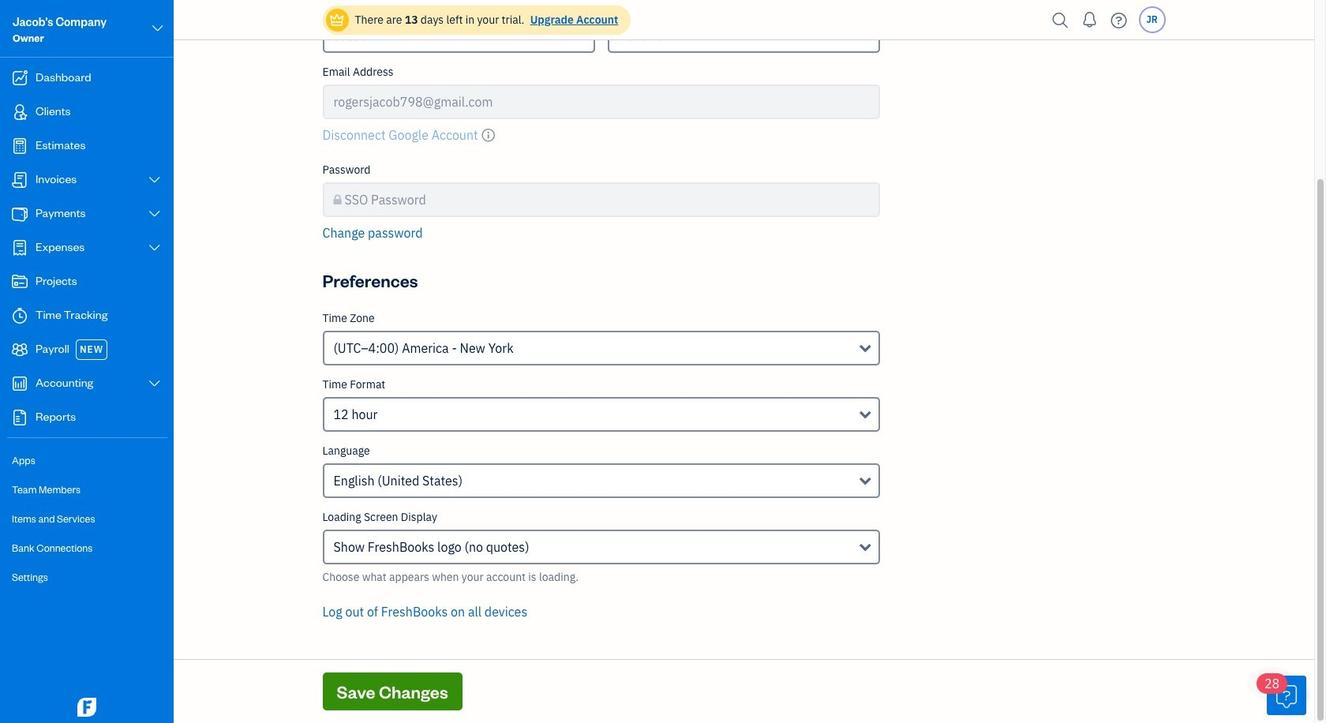 Task type: locate. For each thing, give the bounding box(es) containing it.
Loading Screen Display field
[[322, 530, 880, 564]]

chevron large down image
[[147, 242, 162, 254], [147, 377, 162, 390]]

0 vertical spatial chevron large down image
[[147, 242, 162, 254]]

1 chevron large down image from the top
[[147, 242, 162, 254]]

1 vertical spatial chevron large down image
[[147, 174, 162, 186]]

preferences element
[[316, 312, 887, 640]]

invoice image
[[10, 172, 29, 188]]

info image
[[481, 126, 496, 144]]

report image
[[10, 410, 29, 425]]

chevron large down image for expense icon
[[147, 242, 162, 254]]

lock image
[[333, 190, 342, 209]]

Last Name text field
[[608, 18, 880, 53]]

notifications image
[[1077, 4, 1102, 36]]

Time Zone field
[[322, 331, 880, 365]]

chevron large down image for payment image
[[147, 208, 162, 220]]

First Name text field
[[322, 18, 595, 53]]

team image
[[10, 342, 29, 358]]

2 chevron large down image from the top
[[147, 377, 162, 390]]

estimate image
[[10, 138, 29, 154]]

chevron large down image for chart icon
[[147, 377, 162, 390]]

2 vertical spatial chevron large down image
[[147, 208, 162, 220]]

payment image
[[10, 206, 29, 222]]

chevron large down image
[[150, 19, 165, 38], [147, 174, 162, 186], [147, 208, 162, 220]]

1 vertical spatial chevron large down image
[[147, 377, 162, 390]]

None email field
[[322, 84, 880, 119]]

Language field
[[322, 463, 880, 498]]



Task type: vqa. For each thing, say whether or not it's contained in the screenshot.
leftmost Cancel button
no



Task type: describe. For each thing, give the bounding box(es) containing it.
account profile element
[[316, 0, 887, 255]]

dashboard image
[[10, 70, 29, 86]]

0 vertical spatial chevron large down image
[[150, 19, 165, 38]]

crown image
[[329, 11, 345, 28]]

timer image
[[10, 308, 29, 324]]

project image
[[10, 274, 29, 290]]

go to help image
[[1106, 8, 1131, 32]]

Time Format field
[[322, 397, 880, 432]]

none email field inside account profile element
[[322, 84, 880, 119]]

chevron large down image for invoice image
[[147, 174, 162, 186]]

main element
[[0, 0, 213, 723]]

client image
[[10, 104, 29, 120]]

search image
[[1048, 8, 1073, 32]]

chart image
[[10, 376, 29, 392]]

expense image
[[10, 240, 29, 256]]

freshbooks image
[[74, 698, 99, 717]]



